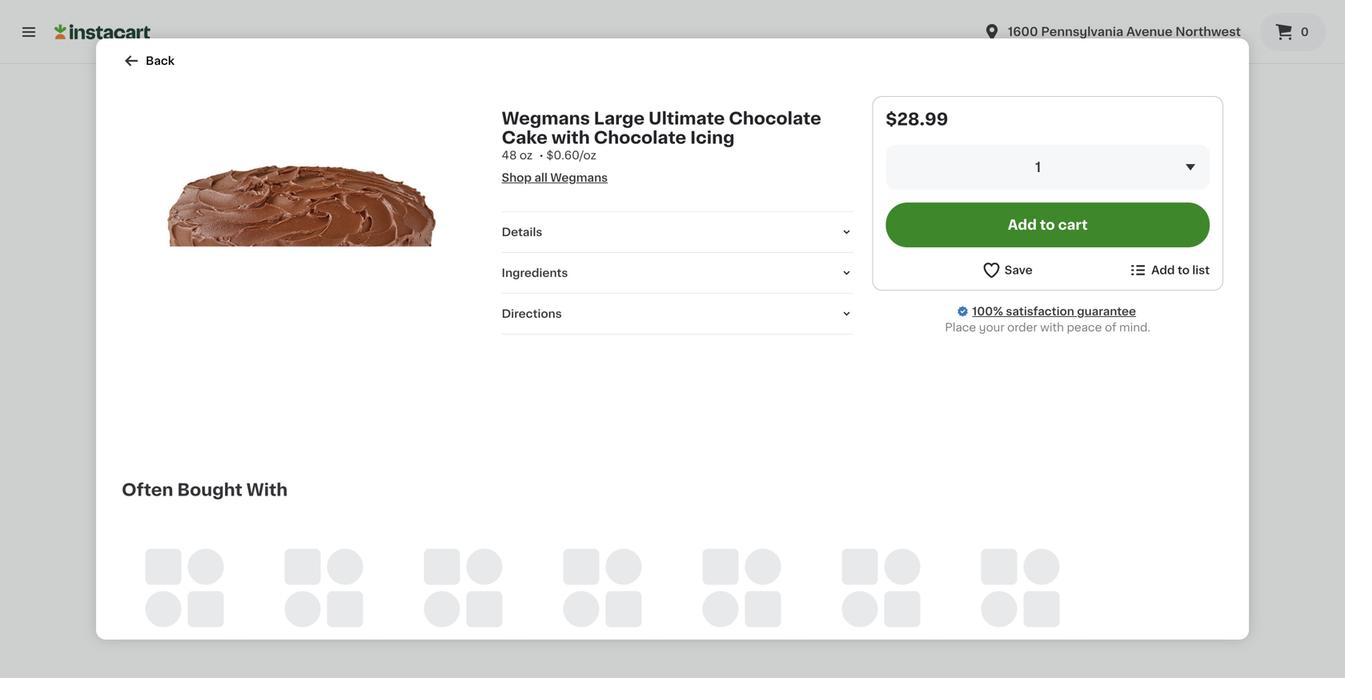 Task type: locate. For each thing, give the bounding box(es) containing it.
with inside wegmans large ultimate chocolate cake with chocolate icing 48 oz • $0.60/oz
[[552, 129, 590, 146]]

bourbon right mark
[[404, 567, 452, 578]]

ultimate inside "wegmans large ultimate white cake"
[[327, 263, 375, 274]]

stock up directions button
[[663, 294, 688, 303]]

many down carrot
[[766, 294, 791, 303]]

28 for wegmans large ultimate chocolate cake with chocolate icing
[[195, 225, 217, 242]]

with inside wegmans large ultimate chocolate cake with chocolate icing
[[217, 279, 241, 290]]

4 whiskey from the left
[[964, 583, 1012, 594]]

icing inside wegmans large ultimate chocolate cake with chocolate icing 48 oz • $0.60/oz
[[691, 129, 735, 146]]

ultimate inside wegmans large ultimate chocolate cake with chocolate icing
[[186, 263, 234, 274]]

whisky left 'toki'
[[656, 567, 697, 578]]

pennsylvania
[[1042, 26, 1124, 38]]

large inside wegmans large ultimate chocolate cake with chocolate icing
[[245, 247, 277, 258]]

straight
[[750, 583, 794, 594]]

2
[[1131, 247, 1137, 258]]

with inside wegmans round 2 layer gold cake with buttercreme
[[1128, 263, 1152, 274]]

$ 25 99
[[1035, 225, 1077, 242], [189, 546, 231, 563]]

0 horizontal spatial to
[[1041, 218, 1056, 232]]

wegmans for wegmans boston cream cake
[[609, 247, 665, 258]]

maker's
[[327, 567, 371, 578]]

wegmans inside wegmans ultimate carrot cake
[[750, 247, 806, 258]]

1600
[[1008, 26, 1039, 38]]

1 horizontal spatial jack
[[891, 567, 918, 578]]

large inside "wegmans large tiramisu"
[[950, 247, 982, 258]]

0 vertical spatial whisky
[[656, 567, 697, 578]]

1 vertical spatial bourbon
[[797, 583, 846, 594]]

1 horizontal spatial no.
[[991, 567, 1010, 578]]

all
[[535, 172, 548, 183]]

99 up the gold
[[1065, 226, 1077, 235]]

many in stock down jack daniel's old no. 7 tennessee whiskey 750 ml
[[202, 615, 265, 624]]

2 750 from the left
[[1032, 599, 1049, 608]]

1 horizontal spatial ml
[[1051, 599, 1062, 608]]

0 horizontal spatial ml
[[205, 599, 216, 608]]

1 horizontal spatial layer
[[1032, 263, 1063, 274]]

0 horizontal spatial 28
[[195, 225, 217, 242]]

stock inside the $ 33 crown royal canadian whisky 750 ml many in stock
[[1086, 615, 1111, 624]]

1 750 from the left
[[186, 599, 203, 608]]

$ 25 99 inside item carousel region
[[1035, 225, 1077, 242]]

2 daniel's from the left
[[920, 567, 965, 578]]

1 horizontal spatial 25
[[1041, 225, 1063, 242]]

jack inside $ 42 jack daniel's old no. 7 tennessee whiskey
[[891, 567, 918, 578]]

directions
[[502, 308, 562, 320]]

1 horizontal spatial to
[[1178, 265, 1190, 276]]

ml
[[205, 599, 216, 608], [1051, 599, 1062, 608]]

1 layer from the left
[[478, 263, 510, 274]]

in down $ 30 jameson irish whiskey
[[511, 615, 520, 624]]

layer up buttercreme
[[1032, 263, 1063, 274]]

25 for wegmans round 2 layer gold cake with buttercreme
[[1041, 225, 1063, 242]]

sponsored badge image down $ 42 jack daniel's old no. 7 tennessee whiskey
[[891, 630, 939, 639]]

$ 33 crown royal canadian whisky 750 ml many in stock
[[1032, 546, 1159, 624]]

$ 28 99 up "wegmans large ultimate white cake"
[[330, 225, 372, 242]]

1 vertical spatial whisky
[[1032, 583, 1073, 594]]

to inside "button"
[[1178, 265, 1190, 276]]

$ inside $ 48 maker's mark bourbon 1.75 l
[[330, 547, 336, 555]]

1 old from the left
[[263, 567, 283, 578]]

$ 25 99 for wegmans round 2 layer gold cake with buttercreme
[[1035, 225, 1077, 242]]

whiskey inside suntory whisky toki japanese whiskey
[[667, 583, 715, 594]]

no. left maker's
[[286, 567, 305, 578]]

jack inside jack daniel's old no. 7 tennessee whiskey 750 ml
[[186, 567, 213, 578]]

0 horizontal spatial 7
[[186, 583, 192, 594]]

in down japanese
[[652, 615, 661, 624]]

1 no. from the left
[[286, 567, 305, 578]]

7 inside $ 42 jack daniel's old no. 7 tennessee whiskey
[[891, 583, 897, 594]]

to left cart
[[1041, 218, 1056, 232]]

30 up jameson at the bottom left
[[477, 546, 500, 563]]

your
[[980, 322, 1005, 333]]

2 7 from the left
[[891, 583, 897, 594]]

wegmans inside wegmans round 2 layer gold cake with buttercreme
[[1032, 247, 1088, 258]]

to inside button
[[1041, 218, 1056, 232]]

99 for suntory whisky toki japanese whiskey
[[641, 547, 653, 555]]

icing inside wegmans large ultimate chocolate cake with chocolate icing
[[186, 295, 213, 306]]

wegmans for wegmans round 2 layer gold cake with buttercreme
[[1032, 247, 1088, 258]]

$ 25 99 up the gold
[[1035, 225, 1077, 242]]

$ 28 99
[[189, 225, 231, 242], [330, 225, 372, 242]]

wegmans inside "wegmans large ultimate white cake"
[[327, 247, 383, 258]]

99 up wegmans large ultimate chocolate cake with chocolate icing
[[219, 226, 231, 235]]

cake inside "wegmans large ultimate white cake"
[[413, 263, 442, 274]]

99 right 37
[[641, 547, 653, 555]]

bourbon inside $ 29 jim beam kentucky straight bourbon
[[797, 583, 846, 594]]

ultimate
[[649, 110, 725, 127], [809, 247, 856, 258], [186, 263, 234, 274], [327, 263, 375, 274]]

old left maker's
[[263, 567, 283, 578]]

30
[[477, 225, 500, 242], [477, 546, 500, 563]]

1 jack from the left
[[186, 567, 213, 578]]

99 up "wegmans large ultimate white cake"
[[360, 226, 372, 235]]

stock down the royal
[[1086, 615, 1111, 624]]

$ 25 99 up jack daniel's old no. 7 tennessee whiskey 750 ml
[[189, 546, 231, 563]]

1 horizontal spatial old
[[968, 567, 988, 578]]

product group containing add
[[609, 89, 737, 308]]

2 add button from the left
[[670, 94, 732, 122]]

0 horizontal spatial daniel's
[[215, 567, 260, 578]]

add to list
[[1152, 265, 1210, 276]]

details
[[502, 227, 543, 238]]

mark
[[373, 567, 401, 578]]

whisky down the crown
[[1032, 583, 1073, 594]]

0 vertical spatial $ 25 99
[[1035, 225, 1077, 242]]

product group containing 37
[[609, 409, 737, 643]]

0 horizontal spatial whisky
[[656, 567, 697, 578]]

1.75
[[327, 583, 344, 592]]

2 jack from the left
[[891, 567, 918, 578]]

$ 28 99 up wegmans large ultimate chocolate cake with chocolate icing
[[189, 225, 231, 242]]

1 vertical spatial to
[[1178, 265, 1190, 276]]

product group containing 25
[[1032, 89, 1160, 305]]

large for wegmans large ultimate chocolate cake with chocolate icing
[[245, 247, 277, 258]]

product group
[[468, 89, 596, 308], [609, 89, 737, 308], [750, 89, 878, 308], [891, 89, 1019, 289], [1032, 89, 1160, 305], [327, 409, 455, 627], [609, 409, 737, 643], [891, 409, 1019, 643]]

bourbon
[[404, 567, 452, 578], [797, 583, 846, 594]]

2 no. from the left
[[991, 567, 1010, 578]]

1 horizontal spatial icing
[[691, 129, 735, 146]]

48 left oz
[[502, 150, 517, 161]]

2 horizontal spatial sponsored badge image
[[891, 630, 939, 639]]

wegmans inside wegmans large ultimate chocolate cake with chocolate icing
[[186, 247, 242, 258]]

instacart logo image
[[54, 22, 151, 42]]

99 up wegmans red velvet 3 layer cake
[[502, 226, 514, 235]]

in down mark
[[370, 599, 379, 608]]

old
[[263, 567, 283, 578], [968, 567, 988, 578]]

sponsored badge image
[[327, 614, 375, 623], [609, 630, 657, 639], [891, 630, 939, 639]]

many down cream
[[625, 294, 650, 303]]

0 horizontal spatial 25
[[195, 546, 217, 563]]

save
[[1005, 265, 1033, 276]]

1 30 from the top
[[477, 225, 500, 242]]

1 vertical spatial $ 25 99
[[189, 546, 231, 563]]

many down jack daniel's old no. 7 tennessee whiskey 750 ml
[[202, 615, 227, 624]]

many in stock down $ 30 jameson irish whiskey
[[484, 615, 547, 624]]

ultimate inside wegmans large ultimate chocolate cake with chocolate icing 48 oz • $0.60/oz
[[649, 110, 725, 127]]

old left the crown
[[968, 567, 988, 578]]

1 horizontal spatial add button
[[670, 94, 732, 122]]

often bought with
[[122, 482, 288, 499]]

$34.99 element
[[750, 223, 878, 244]]

0 horizontal spatial $ 25 99
[[189, 546, 231, 563]]

add button for wegmans boston cream cake
[[670, 94, 732, 122]]

0 horizontal spatial bourbon
[[404, 567, 452, 578]]

cake
[[502, 129, 548, 146], [413, 263, 442, 274], [513, 263, 541, 274], [649, 263, 678, 274], [788, 263, 817, 274], [1096, 263, 1125, 274], [186, 279, 215, 290]]

0 horizontal spatial jack
[[186, 567, 213, 578]]

$ 30 jameson irish whiskey
[[468, 546, 546, 594]]

0 vertical spatial to
[[1041, 218, 1056, 232]]

0 horizontal spatial layer
[[478, 263, 510, 274]]

no.
[[286, 567, 305, 578], [991, 567, 1010, 578]]

cakes
[[186, 39, 242, 56]]

0 horizontal spatial icing
[[186, 295, 213, 306]]

many down "l"
[[343, 599, 368, 608]]

product group containing 30
[[468, 89, 596, 308]]

1 ml from the left
[[205, 599, 216, 608]]

bourbon down 'kentucky'
[[797, 583, 846, 594]]

$28.99
[[886, 111, 949, 128]]

0 horizontal spatial old
[[263, 567, 283, 578]]

wegmans large ultimate chocolate cake with chocolate icing image
[[135, 109, 468, 442]]

2 tennessee from the left
[[900, 583, 961, 594]]

canadian
[[1106, 567, 1159, 578]]

stock down wegmans ultimate carrot cake
[[804, 294, 829, 303]]

no. inside $ 42 jack daniel's old no. 7 tennessee whiskey
[[991, 567, 1010, 578]]

1 horizontal spatial 28
[[336, 225, 358, 242]]

1 horizontal spatial tennessee
[[900, 583, 961, 594]]

add button for 30
[[529, 94, 591, 122]]

0 vertical spatial icing
[[691, 129, 735, 146]]

many in stock down $ 42 jack daniel's old no. 7 tennessee whiskey
[[907, 615, 970, 624]]

wegmans for wegmans large ultimate chocolate cake with chocolate icing
[[186, 247, 242, 258]]

suntory
[[609, 567, 653, 578]]

1 7 from the left
[[186, 583, 192, 594]]

wegmans for wegmans large ultimate chocolate cake with chocolate icing 48 oz • $0.60/oz
[[502, 110, 590, 127]]

add button
[[529, 94, 591, 122], [670, 94, 732, 122]]

1 vertical spatial icing
[[186, 295, 213, 306]]

wegmans large ultimate chocolate cake with chocolate icing
[[186, 247, 302, 306]]

daniel's
[[215, 567, 260, 578], [920, 567, 965, 578]]

1 whiskey from the left
[[259, 583, 307, 594]]

whiskey
[[259, 583, 307, 594], [468, 583, 516, 594], [667, 583, 715, 594], [964, 583, 1012, 594]]

2 30 from the top
[[477, 546, 500, 563]]

2 layer from the left
[[1032, 263, 1063, 274]]

add inside "button"
[[1152, 265, 1176, 276]]

tennessee inside jack daniel's old no. 7 tennessee whiskey 750 ml
[[195, 583, 256, 594]]

stock
[[522, 294, 547, 303], [663, 294, 688, 303], [804, 294, 829, 303], [381, 599, 406, 608], [240, 615, 265, 624], [522, 615, 547, 624], [663, 615, 688, 624], [945, 615, 970, 624], [1086, 615, 1111, 624]]

1 vertical spatial 30
[[477, 546, 500, 563]]

100%
[[973, 306, 1004, 317]]

1 horizontal spatial 48
[[502, 150, 517, 161]]

product group containing 48
[[327, 409, 455, 627]]

l
[[346, 583, 351, 592]]

product group containing wegmans large tiramisu
[[891, 89, 1019, 289]]

2 $ 28 99 from the left
[[330, 225, 372, 242]]

2 28 from the left
[[336, 225, 358, 242]]

many up directions
[[484, 294, 509, 303]]

no. inside jack daniel's old no. 7 tennessee whiskey 750 ml
[[286, 567, 305, 578]]

28 up wegmans large ultimate chocolate cake with chocolate icing
[[195, 225, 217, 242]]

many down the crown
[[1048, 615, 1073, 624]]

stock down suntory whisky toki japanese whiskey
[[663, 615, 688, 624]]

0 horizontal spatial tennessee
[[195, 583, 256, 594]]

0 horizontal spatial 48
[[336, 546, 360, 563]]

wegmans inside "wegmans large tiramisu"
[[891, 247, 947, 258]]

many inside the $ 33 crown royal canadian whisky 750 ml many in stock
[[1048, 615, 1073, 624]]

beam
[[773, 567, 806, 578]]

48
[[502, 150, 517, 161], [336, 546, 360, 563]]

satisfaction
[[1007, 306, 1075, 317]]

0 horizontal spatial 750
[[186, 599, 203, 608]]

0 horizontal spatial add button
[[529, 94, 591, 122]]

boston
[[668, 247, 708, 258]]

wegmans red velvet 3 layer cake
[[468, 247, 587, 274]]

7 inside jack daniel's old no. 7 tennessee whiskey 750 ml
[[186, 583, 192, 594]]

3 whiskey from the left
[[667, 583, 715, 594]]

with
[[552, 129, 590, 146], [1128, 263, 1152, 274], [217, 279, 241, 290], [1041, 322, 1065, 333]]

wegmans large tiramisu button
[[891, 89, 1019, 289]]

layer right 3
[[478, 263, 510, 274]]

1 horizontal spatial 750
[[1032, 599, 1049, 608]]

in inside the $ 33 crown royal canadian whisky 750 ml many in stock
[[1075, 615, 1084, 624]]

in down $ 42 jack daniel's old no. 7 tennessee whiskey
[[934, 615, 943, 624]]

to
[[1041, 218, 1056, 232], [1178, 265, 1190, 276]]

99
[[219, 226, 231, 235], [360, 226, 372, 235], [502, 226, 514, 235], [1065, 226, 1077, 235], [219, 547, 231, 555], [641, 547, 653, 555]]

0 vertical spatial 25
[[1041, 225, 1063, 242]]

large inside "wegmans large ultimate white cake"
[[386, 247, 418, 258]]

sponsored badge image down "l"
[[327, 614, 375, 623]]

$ 28 99 for wegmans large ultimate chocolate cake with chocolate icing
[[189, 225, 231, 242]]

48 inside $ 48 maker's mark bourbon 1.75 l
[[336, 546, 360, 563]]

25
[[1041, 225, 1063, 242], [195, 546, 217, 563]]

stock down $ 42 jack daniel's old no. 7 tennessee whiskey
[[945, 615, 970, 624]]

in
[[511, 294, 520, 303], [652, 294, 661, 303], [793, 294, 802, 303], [370, 599, 379, 608], [229, 615, 238, 624], [511, 615, 520, 624], [652, 615, 661, 624], [934, 615, 943, 624], [1075, 615, 1084, 624]]

1 $ 28 99 from the left
[[189, 225, 231, 242]]

0 horizontal spatial no.
[[286, 567, 305, 578]]

1 horizontal spatial daniel's
[[920, 567, 965, 578]]

99 for wegmans large ultimate white cake
[[360, 226, 372, 235]]

1 horizontal spatial bourbon
[[797, 583, 846, 594]]

many in stock up directions
[[484, 294, 547, 303]]

1 vertical spatial 48
[[336, 546, 360, 563]]

ingredients
[[502, 268, 568, 279]]

1 tennessee from the left
[[195, 583, 256, 594]]

99 inside $ 37 99
[[641, 547, 653, 555]]

1 horizontal spatial 7
[[891, 583, 897, 594]]

28 up "wegmans large ultimate white cake"
[[336, 225, 358, 242]]

1 daniel's from the left
[[215, 567, 260, 578]]

2 ml from the left
[[1051, 599, 1062, 608]]

1 28 from the left
[[195, 225, 217, 242]]

tiramisu
[[891, 263, 938, 274]]

northwest
[[1176, 26, 1242, 38]]

wegmans for wegmans large ultimate white cake
[[327, 247, 383, 258]]

avenue
[[1127, 26, 1173, 38]]

large for wegmans large ultimate chocolate cake with chocolate icing 48 oz • $0.60/oz
[[594, 110, 645, 127]]

1 horizontal spatial $ 28 99
[[330, 225, 372, 242]]

2 old from the left
[[968, 567, 988, 578]]

0 horizontal spatial sponsored badge image
[[327, 614, 375, 623]]

28
[[195, 225, 217, 242], [336, 225, 358, 242]]

many
[[484, 294, 509, 303], [625, 294, 650, 303], [766, 294, 791, 303], [343, 599, 368, 608], [202, 615, 227, 624], [484, 615, 509, 624], [625, 615, 650, 624], [907, 615, 932, 624], [1048, 615, 1073, 624]]

many down japanese
[[625, 615, 650, 624]]

to for cart
[[1041, 218, 1056, 232]]

0 vertical spatial 48
[[502, 150, 517, 161]]

1 horizontal spatial $ 25 99
[[1035, 225, 1077, 242]]

wegmans inside wegmans boston cream cake
[[609, 247, 665, 258]]

wegmans inside wegmans large ultimate chocolate cake with chocolate icing 48 oz • $0.60/oz
[[502, 110, 590, 127]]

1 horizontal spatial sponsored badge image
[[609, 630, 657, 639]]

wegmans inside wegmans red velvet 3 layer cake
[[468, 247, 524, 258]]

to left list
[[1178, 265, 1190, 276]]

large inside wegmans large ultimate chocolate cake with chocolate icing 48 oz • $0.60/oz
[[594, 110, 645, 127]]

100% satisfaction guarantee
[[973, 306, 1137, 317]]

$ inside $ 29 jim beam kentucky straight bourbon
[[753, 547, 759, 555]]

1 horizontal spatial whisky
[[1032, 583, 1073, 594]]

0 horizontal spatial $ 28 99
[[189, 225, 231, 242]]

icing for wegmans large ultimate chocolate cake with chocolate icing 48 oz • $0.60/oz
[[691, 129, 735, 146]]

1 vertical spatial 25
[[195, 546, 217, 563]]

0 vertical spatial 30
[[477, 225, 500, 242]]

no. left the crown
[[991, 567, 1010, 578]]

30 left details
[[477, 225, 500, 242]]

directions button
[[502, 306, 853, 322]]

whisky
[[656, 567, 697, 578], [1032, 583, 1073, 594]]

in down the royal
[[1075, 615, 1084, 624]]

sponsored badge image down japanese
[[609, 630, 657, 639]]

25 inside item carousel region
[[1041, 225, 1063, 242]]

2 whiskey from the left
[[468, 583, 516, 594]]

wegmans large ultimate chocolate cake with chocolate icing 48 oz • $0.60/oz
[[502, 110, 822, 161]]

carrot
[[750, 263, 786, 274]]

jack
[[186, 567, 213, 578], [891, 567, 918, 578]]

layer inside wegmans round 2 layer gold cake with buttercreme
[[1032, 263, 1063, 274]]

many in stock
[[484, 294, 547, 303], [625, 294, 688, 303], [766, 294, 829, 303], [343, 599, 406, 608], [202, 615, 265, 624], [484, 615, 547, 624], [625, 615, 688, 624], [907, 615, 970, 624]]

1 add button from the left
[[529, 94, 591, 122]]

48 up maker's
[[336, 546, 360, 563]]

red
[[527, 247, 550, 258]]

tennessee
[[195, 583, 256, 594], [900, 583, 961, 594]]

0 vertical spatial bourbon
[[404, 567, 452, 578]]



Task type: vqa. For each thing, say whether or not it's contained in the screenshot.
Fragrance
no



Task type: describe. For each thing, give the bounding box(es) containing it.
37
[[618, 546, 639, 563]]

ultimate for wegmans large ultimate white cake
[[327, 263, 375, 274]]

daniel's inside $ 42 jack daniel's old no. 7 tennessee whiskey
[[920, 567, 965, 578]]

product group containing 42
[[891, 409, 1019, 643]]

toki
[[700, 567, 722, 578]]

wegmans
[[551, 172, 608, 183]]

sponsored badge image for 37
[[609, 630, 657, 639]]

many in stock down japanese
[[625, 615, 688, 624]]

cart
[[1059, 218, 1088, 232]]

$ 29 jim beam kentucky straight bourbon
[[750, 546, 862, 594]]

jim
[[750, 567, 771, 578]]

cream
[[609, 263, 646, 274]]

whiskey inside jack daniel's old no. 7 tennessee whiskey 750 ml
[[259, 583, 307, 594]]

ml inside jack daniel's old no. 7 tennessee whiskey 750 ml
[[205, 599, 216, 608]]

add to cart button
[[886, 203, 1210, 248]]

white
[[377, 263, 410, 274]]

$ inside $ 42 jack daniel's old no. 7 tennessee whiskey
[[894, 547, 900, 555]]

28 for wegmans large ultimate white cake
[[336, 225, 358, 242]]

crown
[[1032, 567, 1068, 578]]

3
[[468, 263, 475, 274]]

in up directions button
[[652, 294, 661, 303]]

to for list
[[1178, 265, 1190, 276]]

in down wegmans ultimate carrot cake
[[793, 294, 802, 303]]

back
[[146, 55, 175, 66]]

cake inside wegmans round 2 layer gold cake with buttercreme
[[1096, 263, 1125, 274]]

$ 28 99 for wegmans large ultimate white cake
[[330, 225, 372, 242]]

with
[[247, 482, 288, 499]]

often
[[122, 482, 173, 499]]

cake inside wegmans ultimate carrot cake
[[788, 263, 817, 274]]

cake inside wegmans large ultimate chocolate cake with chocolate icing 48 oz • $0.60/oz
[[502, 129, 548, 146]]

whisky inside suntory whisky toki japanese whiskey
[[656, 567, 697, 578]]

buttercreme
[[1032, 279, 1103, 290]]

many in stock up directions button
[[625, 294, 688, 303]]

30 inside $ 30 jameson irish whiskey
[[477, 546, 500, 563]]

wegmans for wegmans large tiramisu
[[891, 247, 947, 258]]

icing for wegmans large ultimate chocolate cake with chocolate icing
[[186, 295, 213, 306]]

1
[[1036, 161, 1042, 174]]

wegmans large tiramisu
[[891, 247, 982, 274]]

details button
[[502, 224, 853, 240]]

1600 pennsylvania avenue northwest
[[1008, 26, 1242, 38]]

irish
[[523, 567, 546, 578]]

peace
[[1067, 322, 1103, 333]]

in down jack daniel's old no. 7 tennessee whiskey 750 ml
[[229, 615, 238, 624]]

99 for wegmans large ultimate chocolate cake with chocolate icing
[[219, 226, 231, 235]]

wegmans large ultimate white cake
[[327, 247, 442, 274]]

back button
[[122, 51, 175, 70]]

wegmans boston cream cake
[[609, 247, 708, 274]]

add to cart
[[1008, 218, 1088, 232]]

japanese
[[609, 583, 664, 594]]

cake inside wegmans boston cream cake
[[649, 263, 678, 274]]

of
[[1106, 322, 1117, 333]]

order
[[1008, 322, 1038, 333]]

stock down jack daniel's old no. 7 tennessee whiskey 750 ml
[[240, 615, 265, 624]]

old inside jack daniel's old no. 7 tennessee whiskey 750 ml
[[263, 567, 283, 578]]

many down $ 42 jack daniel's old no. 7 tennessee whiskey
[[907, 615, 932, 624]]

large for wegmans large ultimate white cake
[[386, 247, 418, 258]]

velvet
[[552, 247, 587, 258]]

round
[[1091, 247, 1128, 258]]

item carousel region
[[186, 31, 1160, 339]]

$ inside the $ 33 crown royal canadian whisky 750 ml many in stock
[[1035, 547, 1041, 555]]

29
[[759, 546, 781, 563]]

$0.60/oz
[[547, 150, 597, 161]]

33
[[1041, 546, 1063, 563]]

many down jameson at the bottom left
[[484, 615, 509, 624]]

old inside $ 42 jack daniel's old no. 7 tennessee whiskey
[[968, 567, 988, 578]]

bourbon inside $ 48 maker's mark bourbon 1.75 l
[[404, 567, 452, 578]]

kentucky
[[809, 567, 862, 578]]

many in stock down "l"
[[343, 599, 406, 608]]

cake inside wegmans red velvet 3 layer cake
[[513, 263, 541, 274]]

1 field
[[886, 145, 1210, 190]]

1600 pennsylvania avenue northwest button
[[983, 10, 1242, 54]]

whisky inside the $ 33 crown royal canadian whisky 750 ml many in stock
[[1032, 583, 1073, 594]]

sponsored badge image for 48
[[327, 614, 375, 623]]

ultimate for wegmans large ultimate chocolate cake with chocolate icing 48 oz • $0.60/oz
[[649, 110, 725, 127]]

suntory whisky toki japanese whiskey
[[609, 567, 722, 594]]

30 inside product group
[[477, 225, 500, 242]]

$ 25 99 for jack daniel's old no. 7 tennessee whiskey
[[189, 546, 231, 563]]

cake inside wegmans large ultimate chocolate cake with chocolate icing
[[186, 279, 215, 290]]

wegmans for wegmans red velvet 3 layer cake
[[468, 247, 524, 258]]

sponsored badge image for 42
[[891, 630, 939, 639]]

mind.
[[1120, 322, 1151, 333]]

99 up jack daniel's old no. 7 tennessee whiskey 750 ml
[[219, 547, 231, 555]]

place your order with peace of mind.
[[946, 322, 1151, 333]]

large for wegmans large tiramisu
[[950, 247, 982, 258]]

bought
[[177, 482, 243, 499]]

stock down irish
[[522, 615, 547, 624]]

99 inside 30 99
[[502, 226, 514, 235]]

wegmans ultimate carrot cake
[[750, 247, 856, 274]]

gold
[[1066, 263, 1093, 274]]

$ 37 99
[[612, 546, 653, 563]]

stock up directions
[[522, 294, 547, 303]]

jack daniel's old no. 7 tennessee whiskey 750 ml
[[186, 567, 307, 608]]

750 inside jack daniel's old no. 7 tennessee whiskey 750 ml
[[186, 599, 203, 608]]

stock down mark
[[381, 599, 406, 608]]

30 99
[[477, 225, 514, 242]]

42
[[900, 546, 923, 563]]

wegmans round 2 layer gold cake with buttercreme
[[1032, 247, 1152, 290]]

guarantee
[[1078, 306, 1137, 317]]

ml inside the $ 33 crown royal canadian whisky 750 ml many in stock
[[1051, 599, 1062, 608]]

save button
[[982, 260, 1033, 280]]

many in stock down wegmans ultimate carrot cake
[[766, 294, 829, 303]]

750 inside the $ 33 crown royal canadian whisky 750 ml many in stock
[[1032, 599, 1049, 608]]

ultimate inside wegmans ultimate carrot cake
[[809, 247, 856, 258]]

oz
[[520, 150, 533, 161]]

place
[[946, 322, 977, 333]]

ingredients button
[[502, 265, 853, 281]]

$ inside $ 30 jameson irish whiskey
[[471, 547, 477, 555]]

tennessee inside $ 42 jack daniel's old no. 7 tennessee whiskey
[[900, 583, 961, 594]]

99 for wegmans round 2 layer gold cake with buttercreme
[[1065, 226, 1077, 235]]

0
[[1302, 26, 1310, 38]]

$ 42 jack daniel's old no. 7 tennessee whiskey
[[891, 546, 1012, 594]]

shop
[[502, 172, 532, 183]]

0 button
[[1261, 13, 1327, 51]]

jameson
[[468, 567, 520, 578]]

whiskey inside $ 42 jack daniel's old no. 7 tennessee whiskey
[[964, 583, 1012, 594]]

add to list button
[[1129, 260, 1210, 280]]

48 inside wegmans large ultimate chocolate cake with chocolate icing 48 oz • $0.60/oz
[[502, 150, 517, 161]]

whiskey inside $ 30 jameson irish whiskey
[[468, 583, 516, 594]]

wegmans for wegmans ultimate carrot cake
[[750, 247, 806, 258]]

shop all wegmans
[[502, 172, 608, 183]]

in up directions
[[511, 294, 520, 303]]

daniel's inside jack daniel's old no. 7 tennessee whiskey 750 ml
[[215, 567, 260, 578]]

layer inside wegmans red velvet 3 layer cake
[[478, 263, 510, 274]]

25 for jack daniel's old no. 7 tennessee whiskey
[[195, 546, 217, 563]]

list
[[1193, 265, 1210, 276]]

$ inside $ 37 99
[[612, 547, 618, 555]]

$ 48 maker's mark bourbon 1.75 l
[[327, 546, 452, 592]]

product group containing wegmans ultimate carrot cake
[[750, 89, 878, 308]]

royal
[[1071, 567, 1103, 578]]

ultimate for wegmans large ultimate chocolate cake with chocolate icing
[[186, 263, 234, 274]]

•
[[539, 150, 544, 161]]

100% satisfaction guarantee link
[[973, 304, 1137, 320]]



